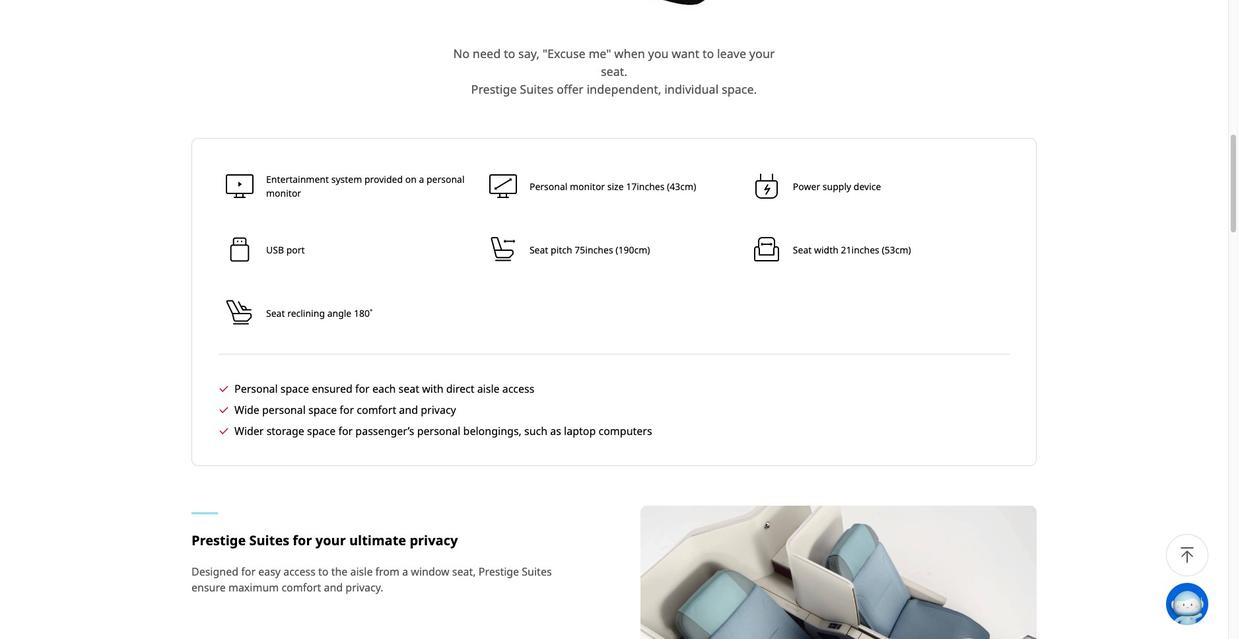 Task type: describe. For each thing, give the bounding box(es) containing it.
1 horizontal spatial monitor
[[570, 180, 605, 193]]

personal space ensured for each seat with direct aisle access wide personal space for comfort and privacy wider storage space for passenger's personal belongings, such as laptop computers
[[235, 382, 652, 439]]

from
[[376, 565, 400, 580]]

chat w
[[1209, 598, 1239, 611]]

entertainment system provided on a personal monitor
[[266, 173, 465, 200]]

privacy.
[[346, 581, 384, 595]]

no need to say, "excuse me" when you want to leave your seat. prestige suites offer independent, individual space.
[[454, 46, 775, 97]]

ensure
[[192, 581, 226, 595]]

personal for personal monitor size 17inches (43cm)
[[530, 180, 568, 193]]

reclining
[[287, 307, 325, 319]]

such
[[525, 424, 548, 439]]

suites inside designed for easy access to the aisle from a window seat, prestige suites ensure maximum comfort and privacy.
[[522, 565, 552, 580]]

to inside designed for easy access to the aisle from a window seat, prestige suites ensure maximum comfort and privacy.
[[318, 565, 329, 580]]

1 vertical spatial privacy
[[410, 532, 458, 550]]

wider
[[235, 424, 264, 439]]

1 vertical spatial space
[[309, 403, 337, 418]]

0 vertical spatial space
[[281, 382, 309, 396]]

comfort inside 'personal space ensured for each seat with direct aisle access wide personal space for comfort and privacy wider storage space for passenger's personal belongings, such as laptop computers'
[[357, 403, 396, 418]]

seat
[[399, 382, 420, 396]]

storage
[[267, 424, 304, 439]]

usb port
[[266, 244, 305, 256]]

provided
[[365, 173, 403, 186]]

laptop
[[564, 424, 596, 439]]

a inside entertainment system provided on a personal monitor
[[419, 173, 424, 186]]

angle
[[327, 307, 352, 319]]

for inside designed for easy access to the aisle from a window seat, prestige suites ensure maximum comfort and privacy.
[[241, 565, 256, 580]]

2 horizontal spatial to
[[703, 46, 714, 62]]

designed for easy access to the aisle from a window seat, prestige suites ensure maximum comfort and privacy.
[[192, 565, 552, 595]]

access inside 'personal space ensured for each seat with direct aisle access wide personal space for comfort and privacy wider storage space for passenger's personal belongings, such as laptop computers'
[[503, 382, 535, 396]]

access inside designed for easy access to the aisle from a window seat, prestige suites ensure maximum comfort and privacy.
[[284, 565, 316, 580]]

chat
[[1209, 598, 1229, 611]]

17inches
[[626, 180, 665, 193]]

prestige suites for your ultimate privacy
[[192, 532, 458, 550]]

aisle inside designed for easy access to the aisle from a window seat, prestige suites ensure maximum comfort and privacy.
[[350, 565, 373, 580]]

want
[[672, 46, 700, 62]]

easy
[[258, 565, 281, 580]]

size
[[608, 180, 624, 193]]

designed
[[192, 565, 239, 580]]

seat width 21inches (53cm)
[[793, 244, 911, 256]]

(43cm)
[[667, 180, 697, 193]]

when
[[615, 46, 645, 62]]

seat for seat width 21inches (53cm)
[[793, 244, 812, 256]]

180˚
[[354, 307, 373, 319]]

seat,
[[452, 565, 476, 580]]

chat w link
[[1167, 583, 1239, 626]]

prestige inside the no need to say, "excuse me" when you want to leave your seat. prestige suites offer independent, individual space.
[[471, 81, 517, 97]]

suites inside the no need to say, "excuse me" when you want to leave your seat. prestige suites offer independent, individual space.
[[520, 81, 554, 97]]

2 vertical spatial space
[[307, 424, 336, 439]]



Task type: locate. For each thing, give the bounding box(es) containing it.
1 horizontal spatial personal
[[530, 180, 568, 193]]

comfort down each
[[357, 403, 396, 418]]

0 horizontal spatial a
[[402, 565, 408, 580]]

w
[[1231, 598, 1239, 611]]

personal monitor size 17inches (43cm)
[[530, 180, 697, 193]]

seat left width
[[793, 244, 812, 256]]

for
[[355, 382, 370, 396], [340, 403, 354, 418], [338, 424, 353, 439], [293, 532, 312, 550], [241, 565, 256, 580]]

1 horizontal spatial comfort
[[357, 403, 396, 418]]

0 horizontal spatial seat
[[266, 307, 285, 319]]

aisle
[[477, 382, 500, 396], [350, 565, 373, 580]]

and down the on the left
[[324, 581, 343, 595]]

power supply device
[[793, 180, 882, 193]]

to left the on the left
[[318, 565, 329, 580]]

and down seat at the left bottom
[[399, 403, 418, 418]]

seat reclining angle 180˚
[[266, 307, 373, 319]]

your inside the no need to say, "excuse me" when you want to leave your seat. prestige suites offer independent, individual space.
[[750, 46, 775, 62]]

monitor left size
[[570, 180, 605, 193]]

privacy down with
[[421, 403, 456, 418]]

prestige
[[471, 81, 517, 97], [192, 532, 246, 550], [479, 565, 519, 580]]

to
[[504, 46, 516, 62], [703, 46, 714, 62], [318, 565, 329, 580]]

seat for seat pitch 75inches (190cm)
[[530, 244, 549, 256]]

1 horizontal spatial your
[[750, 46, 775, 62]]

0 horizontal spatial aisle
[[350, 565, 373, 580]]

(53cm)
[[882, 244, 911, 256]]

access
[[503, 382, 535, 396], [284, 565, 316, 580]]

1 horizontal spatial a
[[419, 173, 424, 186]]

access up such
[[503, 382, 535, 396]]

personal inside entertainment system provided on a personal monitor
[[427, 173, 465, 186]]

space.
[[722, 81, 757, 97]]

offer
[[557, 81, 584, 97]]

me"
[[589, 46, 611, 62]]

a right from
[[402, 565, 408, 580]]

leave
[[717, 46, 747, 62]]

(190cm)
[[616, 244, 650, 256]]

your up the on the left
[[316, 532, 346, 550]]

"excuse
[[543, 46, 586, 62]]

personal up pitch
[[530, 180, 568, 193]]

space right storage
[[307, 424, 336, 439]]

your
[[750, 46, 775, 62], [316, 532, 346, 550]]

0 horizontal spatial your
[[316, 532, 346, 550]]

1 vertical spatial suites
[[249, 532, 289, 550]]

ultimate
[[349, 532, 406, 550]]

space
[[281, 382, 309, 396], [309, 403, 337, 418], [307, 424, 336, 439]]

0 vertical spatial aisle
[[477, 382, 500, 396]]

and inside 'personal space ensured for each seat with direct aisle access wide personal space for comfort and privacy wider storage space for passenger's personal belongings, such as laptop computers'
[[399, 403, 418, 418]]

wide
[[235, 403, 260, 418]]

0 vertical spatial suites
[[520, 81, 554, 97]]

0 vertical spatial comfort
[[357, 403, 396, 418]]

seat left pitch
[[530, 244, 549, 256]]

as
[[550, 424, 561, 439]]

1 vertical spatial and
[[324, 581, 343, 595]]

seat pitch 75inches (190cm)
[[530, 244, 650, 256]]

with
[[422, 382, 444, 396]]

1 vertical spatial your
[[316, 532, 346, 550]]

0 vertical spatial your
[[750, 46, 775, 62]]

a right on
[[419, 173, 424, 186]]

personal
[[530, 180, 568, 193], [235, 382, 278, 396]]

device
[[854, 180, 882, 193]]

seat left 'reclining'
[[266, 307, 285, 319]]

0 vertical spatial privacy
[[421, 403, 456, 418]]

comfort
[[357, 403, 396, 418], [282, 581, 321, 595]]

1 vertical spatial access
[[284, 565, 316, 580]]

a
[[419, 173, 424, 186], [402, 565, 408, 580]]

1 horizontal spatial aisle
[[477, 382, 500, 396]]

monitor down entertainment
[[266, 187, 301, 200]]

window
[[411, 565, 450, 580]]

you
[[648, 46, 669, 62]]

maximum
[[229, 581, 279, 595]]

belongings,
[[464, 424, 522, 439]]

seat
[[530, 244, 549, 256], [793, 244, 812, 256], [266, 307, 285, 319]]

the
[[331, 565, 348, 580]]

monitor inside entertainment system provided on a personal monitor
[[266, 187, 301, 200]]

1 horizontal spatial to
[[504, 46, 516, 62]]

entertainment
[[266, 173, 329, 186]]

0 vertical spatial prestige
[[471, 81, 517, 97]]

supply
[[823, 180, 852, 193]]

0 horizontal spatial monitor
[[266, 187, 301, 200]]

prestige down "need"
[[471, 81, 517, 97]]

port
[[286, 244, 305, 256]]

personal down with
[[417, 424, 461, 439]]

1 horizontal spatial and
[[399, 403, 418, 418]]

space left ensured
[[281, 382, 309, 396]]

2 vertical spatial suites
[[522, 565, 552, 580]]

0 horizontal spatial comfort
[[282, 581, 321, 595]]

direct
[[446, 382, 475, 396]]

pitch
[[551, 244, 573, 256]]

aisle right the direct
[[477, 382, 500, 396]]

prestige up designed
[[192, 532, 246, 550]]

personal for personal space ensured for each seat with direct aisle access wide personal space for comfort and privacy wider storage space for passenger's personal belongings, such as laptop computers
[[235, 382, 278, 396]]

1 vertical spatial a
[[402, 565, 408, 580]]

your right leave
[[750, 46, 775, 62]]

1 vertical spatial personal
[[262, 403, 306, 418]]

0 horizontal spatial access
[[284, 565, 316, 580]]

suites
[[520, 81, 554, 97], [249, 532, 289, 550], [522, 565, 552, 580]]

privacy inside 'personal space ensured for each seat with direct aisle access wide personal space for comfort and privacy wider storage space for passenger's personal belongings, such as laptop computers'
[[421, 403, 456, 418]]

usb
[[266, 244, 284, 256]]

on
[[405, 173, 417, 186]]

personal right on
[[427, 173, 465, 186]]

power
[[793, 180, 821, 193]]

personal
[[427, 173, 465, 186], [262, 403, 306, 418], [417, 424, 461, 439]]

a inside designed for easy access to the aisle from a window seat, prestige suites ensure maximum comfort and privacy.
[[402, 565, 408, 580]]

aisle up 'privacy.'
[[350, 565, 373, 580]]

2 vertical spatial prestige
[[479, 565, 519, 580]]

2 horizontal spatial seat
[[793, 244, 812, 256]]

0 horizontal spatial and
[[324, 581, 343, 595]]

1 horizontal spatial access
[[503, 382, 535, 396]]

need
[[473, 46, 501, 62]]

monitor
[[570, 180, 605, 193], [266, 187, 301, 200]]

no
[[454, 46, 470, 62]]

computers
[[599, 424, 652, 439]]

seat for seat reclining angle 180˚
[[266, 307, 285, 319]]

0 vertical spatial and
[[399, 403, 418, 418]]

personal inside 'personal space ensured for each seat with direct aisle access wide personal space for comfort and privacy wider storage space for passenger's personal belongings, such as laptop computers'
[[235, 382, 278, 396]]

personal up wide at the left
[[235, 382, 278, 396]]

0 horizontal spatial personal
[[235, 382, 278, 396]]

aisle inside 'personal space ensured for each seat with direct aisle access wide personal space for comfort and privacy wider storage space for passenger's personal belongings, such as laptop computers'
[[477, 382, 500, 396]]

comfort inside designed for easy access to the aisle from a window seat, prestige suites ensure maximum comfort and privacy.
[[282, 581, 321, 595]]

0 vertical spatial personal
[[427, 173, 465, 186]]

space down ensured
[[309, 403, 337, 418]]

privacy
[[421, 403, 456, 418], [410, 532, 458, 550]]

width
[[815, 244, 839, 256]]

and
[[399, 403, 418, 418], [324, 581, 343, 595]]

independent,
[[587, 81, 662, 97]]

each
[[373, 382, 396, 396]]

and inside designed for easy access to the aisle from a window seat, prestige suites ensure maximum comfort and privacy.
[[324, 581, 343, 595]]

comfort right maximum at the left bottom of the page
[[282, 581, 321, 595]]

75inches
[[575, 244, 613, 256]]

seat.
[[601, 63, 628, 79]]

individual
[[665, 81, 719, 97]]

0 vertical spatial personal
[[530, 180, 568, 193]]

say,
[[519, 46, 540, 62]]

0 vertical spatial a
[[419, 173, 424, 186]]

1 vertical spatial personal
[[235, 382, 278, 396]]

ensured
[[312, 382, 353, 396]]

2 vertical spatial personal
[[417, 424, 461, 439]]

privacy up window on the left bottom of page
[[410, 532, 458, 550]]

prestige inside designed for easy access to the aisle from a window seat, prestige suites ensure maximum comfort and privacy.
[[479, 565, 519, 580]]

0 horizontal spatial to
[[318, 565, 329, 580]]

personal up storage
[[262, 403, 306, 418]]

1 horizontal spatial seat
[[530, 244, 549, 256]]

0 vertical spatial access
[[503, 382, 535, 396]]

passenger's
[[356, 424, 415, 439]]

to right want
[[703, 46, 714, 62]]

prestige right seat,
[[479, 565, 519, 580]]

1 vertical spatial aisle
[[350, 565, 373, 580]]

1 vertical spatial comfort
[[282, 581, 321, 595]]

access right easy
[[284, 565, 316, 580]]

1 vertical spatial prestige
[[192, 532, 246, 550]]

21inches
[[841, 244, 880, 256]]

system
[[331, 173, 362, 186]]

to left say,
[[504, 46, 516, 62]]



Task type: vqa. For each thing, say whether or not it's contained in the screenshot.
the "32kg:" to the top
no



